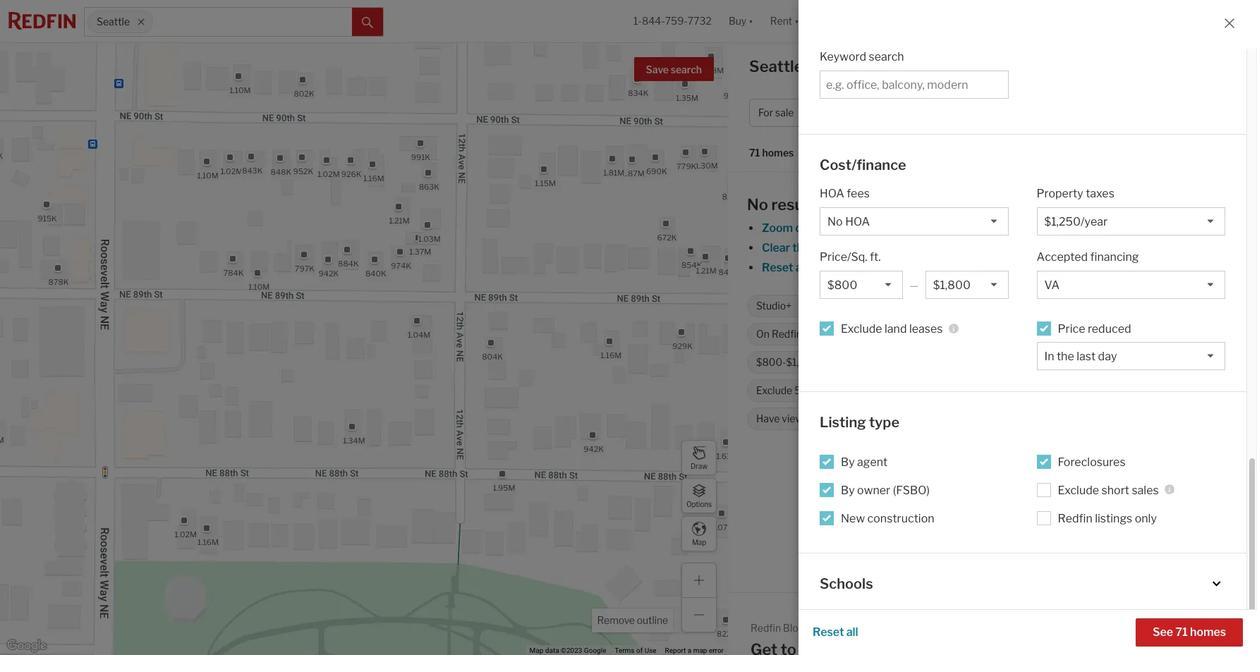 Task type: vqa. For each thing, say whether or not it's contained in the screenshot.
the ft. related to Angeles,
no



Task type: describe. For each thing, give the bounding box(es) containing it.
google
[[584, 647, 607, 655]]

926k
[[341, 169, 362, 179]]

1 horizontal spatial land
[[1003, 357, 1023, 369]]

tour
[[919, 638, 950, 655]]

by for by agent
[[841, 456, 855, 469]]

1 horizontal spatial 1.02m
[[221, 167, 243, 177]]

for
[[759, 107, 774, 119]]

974k
[[391, 261, 412, 271]]

agent
[[858, 456, 888, 469]]

rv
[[1023, 385, 1036, 397]]

error
[[709, 647, 724, 655]]

1.04m
[[408, 330, 431, 340]]

have view
[[757, 413, 804, 425]]

1 vertical spatial price reduced
[[1093, 357, 1157, 369]]

844-
[[642, 15, 665, 27]]

draw button
[[682, 440, 717, 476]]

exclude left remove on redfin more than 180 days icon
[[841, 323, 883, 336]]

conditioning
[[1127, 385, 1184, 397]]

1 vertical spatial map
[[694, 647, 708, 655]]

0 vertical spatial land
[[885, 323, 907, 336]]

690k
[[646, 167, 668, 177]]

redfin listings only
[[1058, 512, 1157, 526]]

use
[[645, 647, 657, 655]]

0 horizontal spatial 1.16m
[[198, 538, 219, 548]]

property tax up to $1,250/year
[[1009, 328, 1150, 340]]

remove exclude 55+ communities image
[[884, 387, 892, 395]]

list box down the financing
[[1037, 271, 1226, 299]]

remove
[[597, 615, 635, 627]]

open house & tour link
[[820, 637, 1226, 656]]

2 filters from the left
[[962, 261, 993, 275]]

all inside "zoom out clear the map boundary reset all filters or remove one of your filters below to see more homes"
[[796, 261, 808, 275]]

1 horizontal spatial exclude land leases
[[965, 357, 1054, 369]]

1.07m
[[713, 523, 735, 533]]

sale
[[921, 57, 953, 76]]

air conditioning
[[1111, 385, 1184, 397]]

960k
[[724, 91, 745, 101]]

1.21m 1.37m
[[389, 216, 431, 257]]

green
[[841, 413, 869, 425]]

1.28m
[[702, 66, 724, 75]]

779k
[[677, 162, 697, 172]]

1 vertical spatial reduced
[[1119, 357, 1157, 369]]

1 horizontal spatial ft.
[[870, 251, 881, 264]]

reset inside button
[[813, 626, 845, 639]]

1 vertical spatial more
[[805, 328, 829, 340]]

0 horizontal spatial 1.02m
[[175, 530, 197, 540]]

map region
[[0, 0, 821, 656]]

0 vertical spatial price reduced
[[1058, 323, 1132, 336]]

list box down $1,250/year
[[1037, 342, 1226, 371]]

pool
[[965, 385, 985, 397]]

map for map data ©2023 google
[[530, 647, 544, 655]]

save search button
[[634, 57, 714, 81]]

more inside "zoom out clear the map boundary reset all filters or remove one of your filters below to see more homes"
[[1064, 261, 1092, 275]]

property for property taxes
[[1037, 187, 1084, 200]]

zoom out button
[[762, 222, 814, 235]]

remove outline
[[597, 615, 668, 627]]

71 homes • sort recommended
[[750, 147, 908, 160]]

884k
[[338, 259, 359, 269]]

1.95m
[[493, 483, 516, 493]]

house
[[859, 638, 902, 655]]

848k
[[271, 167, 292, 177]]

on redfin more than 180 days
[[757, 328, 896, 340]]

map inside "zoom out clear the map boundary reset all filters or remove one of your filters below to see more homes"
[[813, 241, 836, 255]]

homes
[[841, 57, 893, 76]]

listing type
[[820, 414, 900, 431]]

942k for 942k 884k
[[319, 269, 339, 279]]

1 horizontal spatial to
[[1082, 328, 1092, 340]]

cost/finance
[[820, 156, 907, 173]]

remove on redfin more than 180 days image
[[904, 330, 912, 339]]

840k
[[366, 269, 387, 279]]

save
[[646, 64, 669, 76]]

878k
[[48, 277, 69, 287]]

options
[[687, 500, 712, 509]]

your
[[936, 261, 960, 275]]

read more link
[[1166, 622, 1235, 639]]

map data ©2023 google
[[530, 647, 607, 655]]

report
[[665, 647, 686, 655]]

only
[[1135, 512, 1157, 526]]

1 filters from the left
[[810, 261, 842, 275]]

0 horizontal spatial price
[[1058, 323, 1086, 336]]

schools
[[820, 576, 874, 593]]

remove no private pool image
[[992, 387, 1000, 395]]

—
[[910, 280, 919, 292]]

results
[[772, 196, 823, 214]]

2 horizontal spatial 1.02m
[[318, 169, 340, 179]]

property for property tax up to $1,250/year
[[1009, 328, 1050, 340]]

for sale
[[759, 107, 794, 119]]

797k
[[295, 264, 315, 274]]

all inside button
[[847, 626, 859, 639]]

a
[[688, 647, 692, 655]]

the
[[793, 241, 811, 255]]

by owner (fsbo)
[[841, 484, 930, 497]]

green home
[[841, 413, 898, 425]]

7732
[[688, 15, 712, 27]]

exclude down foreclosures
[[1058, 484, 1100, 497]]

tax
[[1052, 328, 1067, 340]]

942k 884k
[[319, 259, 359, 279]]

0 horizontal spatial leases
[[910, 323, 943, 336]]

1-844-759-7732
[[634, 15, 712, 27]]

952k
[[293, 167, 314, 177]]

2 vertical spatial more
[[1196, 623, 1224, 637]]

854k
[[682, 261, 703, 271]]

55+
[[795, 385, 813, 397]]

air
[[1111, 385, 1125, 397]]

0 horizontal spatial exclude land leases
[[841, 323, 943, 336]]

recommended button
[[835, 146, 920, 160]]

991k
[[411, 152, 431, 162]]

redfin for redfin listings only
[[1058, 512, 1093, 526]]

sale
[[776, 107, 794, 119]]

1.21m for 1.21m 840k
[[696, 266, 717, 276]]

reset all filters button
[[762, 261, 842, 275]]

accepted
[[1037, 251, 1088, 264]]

834k
[[628, 89, 649, 98]]

reset inside "zoom out clear the map boundary reset all filters or remove one of your filters below to see more homes"
[[762, 261, 794, 275]]

open house & tour
[[820, 638, 950, 655]]

hoa fees
[[820, 187, 870, 200]]

0 vertical spatial reduced
[[1088, 323, 1132, 336]]

180
[[854, 328, 872, 340]]

1 horizontal spatial 1.16m
[[363, 173, 384, 183]]

no for no results
[[747, 196, 769, 214]]

784k
[[223, 268, 244, 278]]

below
[[995, 261, 1027, 275]]

remove exclude land leases image
[[1062, 359, 1070, 367]]

homes inside 71 homes • sort recommended
[[763, 147, 794, 159]]

blog
[[784, 623, 805, 635]]



Task type: locate. For each thing, give the bounding box(es) containing it.
2 vertical spatial 1.16m
[[198, 538, 219, 548]]

land right 180
[[885, 323, 907, 336]]

2 horizontal spatial homes
[[1191, 626, 1227, 639]]

1.21m left 841k
[[696, 266, 717, 276]]

1 horizontal spatial seattle
[[1037, 462, 1075, 476]]

0 horizontal spatial reset
[[762, 261, 794, 275]]

view
[[782, 413, 804, 425]]

0 vertical spatial 942k
[[319, 269, 339, 279]]

type
[[869, 414, 900, 431]]

price up air
[[1093, 357, 1117, 369]]

0 vertical spatial 1.16m
[[363, 173, 384, 183]]

1 horizontal spatial hoa
[[950, 328, 972, 340]]

0 horizontal spatial no
[[747, 196, 769, 214]]

942k for 942k
[[584, 445, 604, 454]]

None search field
[[153, 8, 352, 36]]

seattle,
[[750, 57, 807, 76]]

1 horizontal spatial 71
[[1176, 626, 1188, 639]]

©2023
[[561, 647, 583, 655]]

2 by from the top
[[841, 484, 855, 497]]

read more
[[1166, 623, 1224, 637]]

property
[[1037, 187, 1084, 200], [1009, 328, 1050, 340]]

remove air conditioning image
[[1192, 387, 1200, 395]]

ft.
[[870, 251, 881, 264], [838, 357, 848, 369]]

redfin left listings
[[1058, 512, 1093, 526]]

0 vertical spatial search
[[869, 50, 905, 63]]

71 inside 71 homes • sort recommended
[[750, 147, 761, 159]]

exclude land leases up remove no private pool image
[[965, 357, 1054, 369]]

keyword search
[[820, 50, 905, 63]]

0 vertical spatial 71
[[750, 147, 761, 159]]

reduced up the "air conditioning"
[[1119, 357, 1157, 369]]

0 horizontal spatial seattle
[[97, 16, 130, 28]]

listings
[[1096, 512, 1133, 526]]

out
[[796, 222, 814, 235]]

759-
[[665, 15, 688, 27]]

home
[[872, 413, 898, 425]]

843k
[[242, 166, 263, 176]]

0 vertical spatial seattle
[[97, 16, 130, 28]]

0 vertical spatial homes
[[763, 147, 794, 159]]

land up rv
[[1003, 357, 1023, 369]]

filters right the your
[[962, 261, 993, 275]]

1 horizontal spatial filters
[[962, 261, 993, 275]]

0 horizontal spatial land
[[885, 323, 907, 336]]

data
[[545, 647, 559, 655]]

for sale button
[[750, 99, 821, 127]]

no for no private pool
[[915, 385, 928, 397]]

0 vertical spatial ft.
[[870, 251, 881, 264]]

zoom out clear the map boundary reset all filters or remove one of your filters below to see more homes
[[762, 222, 1130, 275]]

price reduced
[[1058, 323, 1132, 336], [1093, 357, 1157, 369]]

by left owner
[[841, 484, 855, 497]]

by left agent
[[841, 456, 855, 469]]

map left 'data'
[[530, 647, 544, 655]]

(fsbo)
[[893, 484, 930, 497]]

0 horizontal spatial filters
[[810, 261, 842, 275]]

1.21m up 1.37m
[[389, 216, 410, 226]]

no right remove on redfin more than 180 days icon
[[935, 328, 948, 340]]

map right a
[[694, 647, 708, 655]]

804k
[[482, 352, 503, 362]]

map for map
[[692, 538, 707, 547]]

all left house
[[847, 626, 859, 639]]

1.30m
[[696, 161, 718, 171]]

of left use
[[637, 647, 643, 655]]

1 vertical spatial 1.16m
[[601, 351, 622, 360]]

terms of use link
[[615, 647, 657, 655]]

1.34m
[[343, 436, 365, 446]]

0 vertical spatial by
[[841, 456, 855, 469]]

no hoa
[[935, 328, 972, 340]]

exclude land leases down — at the top right of page
[[841, 323, 943, 336]]

clear the map boundary button
[[762, 241, 890, 255]]

0 vertical spatial to
[[1029, 261, 1040, 275]]

clear
[[762, 241, 790, 255]]

exclude up pool
[[965, 357, 1001, 369]]

to right the up
[[1082, 328, 1092, 340]]

1 horizontal spatial all
[[847, 626, 859, 639]]

list box down price/sq. ft.
[[820, 271, 903, 299]]

price reduced up remove exclude land leases icon
[[1058, 323, 1132, 336]]

map down options
[[692, 538, 707, 547]]

1 vertical spatial reset
[[813, 626, 845, 639]]

seattle up exclude short sales in the bottom right of the page
[[1037, 462, 1075, 476]]

remove rv parking image
[[1080, 387, 1089, 395]]

to
[[1029, 261, 1040, 275], [1082, 328, 1092, 340]]

map right the at the top right
[[813, 241, 836, 255]]

1 horizontal spatial map
[[692, 538, 707, 547]]

remove outline button
[[593, 609, 673, 633]]

0 horizontal spatial 1.21m
[[389, 216, 410, 226]]

search for save search
[[671, 64, 702, 76]]

land
[[885, 323, 907, 336], [1003, 357, 1023, 369]]

2 horizontal spatial more
[[1196, 623, 1224, 637]]

than
[[831, 328, 852, 340]]

recommended
[[837, 147, 908, 159]]

1 vertical spatial exclude land leases
[[965, 357, 1054, 369]]

0 vertical spatial map
[[692, 538, 707, 547]]

property left taxes
[[1037, 187, 1084, 200]]

property taxes
[[1037, 187, 1115, 200]]

1 horizontal spatial search
[[869, 50, 905, 63]]

2 vertical spatial homes
[[1191, 626, 1227, 639]]

1 vertical spatial 1.21m
[[696, 266, 717, 276]]

to left the see
[[1029, 261, 1040, 275]]

1.21m inside "1.21m 1.37m"
[[389, 216, 410, 226]]

1 vertical spatial no
[[935, 328, 948, 340]]

by
[[841, 456, 855, 469], [841, 484, 855, 497]]

0 vertical spatial map
[[813, 241, 836, 255]]

1 vertical spatial price
[[1093, 357, 1117, 369]]

search for keyword search
[[869, 50, 905, 63]]

google image
[[4, 637, 50, 656]]

ft. down than
[[838, 357, 848, 369]]

see 71 homes button
[[1136, 619, 1244, 647]]

0 vertical spatial reset
[[762, 261, 794, 275]]

price/sq. ft.
[[820, 251, 881, 264]]

1 horizontal spatial leases
[[1025, 357, 1054, 369]]

0 vertical spatial leases
[[910, 323, 943, 336]]

0 horizontal spatial 71
[[750, 147, 761, 159]]

1 horizontal spatial of
[[923, 261, 934, 275]]

1 vertical spatial seattle
[[1037, 462, 1075, 476]]

71 inside button
[[1176, 626, 1188, 639]]

see
[[1043, 261, 1062, 275]]

1 vertical spatial leases
[[1025, 357, 1054, 369]]

map
[[692, 538, 707, 547], [530, 647, 544, 655]]

search
[[869, 50, 905, 63], [671, 64, 702, 76]]

0 vertical spatial redfin
[[772, 328, 803, 340]]

1 vertical spatial map
[[530, 647, 544, 655]]

price reduced down $1,250/year
[[1093, 357, 1157, 369]]

of
[[923, 261, 934, 275], [637, 647, 643, 655]]

wa
[[811, 57, 837, 76]]

1 vertical spatial to
[[1082, 328, 1092, 340]]

price/sq.
[[820, 251, 868, 264]]

0 vertical spatial 1.21m
[[389, 216, 410, 226]]

communities
[[815, 385, 876, 397]]

reduced right the up
[[1088, 323, 1132, 336]]

parking
[[1038, 385, 1073, 397]]

1 vertical spatial 942k
[[584, 445, 604, 454]]

1 vertical spatial land
[[1003, 357, 1023, 369]]

private
[[930, 385, 962, 397]]

1 vertical spatial hoa
[[950, 328, 972, 340]]

0 horizontal spatial ft.
[[838, 357, 848, 369]]

new construction
[[841, 512, 935, 526]]

1 by from the top
[[841, 456, 855, 469]]

leases left remove exclude land leases icon
[[1025, 357, 1054, 369]]

0 vertical spatial 1.10m
[[230, 85, 251, 95]]

construction
[[868, 512, 935, 526]]

zoom
[[762, 222, 793, 235]]

1 horizontal spatial 1.21m
[[696, 266, 717, 276]]

draw
[[691, 462, 708, 470]]

by agent
[[841, 456, 888, 469]]

0 horizontal spatial search
[[671, 64, 702, 76]]

0 horizontal spatial of
[[637, 647, 643, 655]]

e.g. office, balcony, modern text field
[[827, 78, 1003, 91]]

0 horizontal spatial hoa
[[820, 187, 845, 200]]

672k
[[657, 233, 677, 243]]

915k
[[38, 214, 57, 224]]

1 horizontal spatial more
[[1064, 261, 1092, 275]]

1 horizontal spatial price
[[1093, 357, 1117, 369]]

0 horizontal spatial 942k
[[319, 269, 339, 279]]

exclude down $800-
[[757, 385, 793, 397]]

hoa left fees
[[820, 187, 845, 200]]

reset all button
[[813, 619, 859, 647]]

on
[[757, 328, 770, 340]]

list box up no hoa
[[926, 271, 1009, 299]]

0 horizontal spatial more
[[805, 328, 829, 340]]

no private pool
[[915, 385, 985, 397]]

price up remove exclude land leases icon
[[1058, 323, 1086, 336]]

outline
[[637, 615, 668, 627]]

0 vertical spatial exclude land leases
[[841, 323, 943, 336]]

1.16m
[[363, 173, 384, 183], [601, 351, 622, 360], [198, 538, 219, 548]]

1 vertical spatial by
[[841, 484, 855, 497]]

1 horizontal spatial reset
[[813, 626, 845, 639]]

2 horizontal spatial 1.16m
[[601, 351, 622, 360]]

1 vertical spatial property
[[1009, 328, 1050, 340]]

remove seattle image
[[137, 18, 145, 26]]

1 horizontal spatial 942k
[[584, 445, 604, 454]]

list box up the financing
[[1037, 208, 1226, 236]]

have
[[757, 413, 780, 425]]

1 vertical spatial 71
[[1176, 626, 1188, 639]]

open
[[820, 638, 856, 655]]

1.10m
[[230, 85, 251, 95], [197, 171, 219, 181], [249, 283, 270, 293]]

1 vertical spatial homes
[[1094, 261, 1130, 275]]

search inside button
[[671, 64, 702, 76]]

sort
[[812, 147, 832, 159]]

no results
[[747, 196, 823, 214]]

0 horizontal spatial all
[[796, 261, 808, 275]]

942k inside 942k 884k
[[319, 269, 339, 279]]

report a map error link
[[665, 647, 724, 655]]

0 horizontal spatial map
[[530, 647, 544, 655]]

of inside "zoom out clear the map boundary reset all filters or remove one of your filters below to see more homes"
[[923, 261, 934, 275]]

accepted financing
[[1037, 251, 1139, 264]]

seattle left 'remove seattle' icon
[[97, 16, 130, 28]]

to inside "zoom out clear the map boundary reset all filters or remove one of your filters below to see more homes"
[[1029, 261, 1040, 275]]

redfin for redfin blog
[[751, 623, 781, 635]]

keyword
[[820, 50, 867, 63]]

days
[[874, 328, 896, 340]]

reset right blog
[[813, 626, 845, 639]]

0 vertical spatial more
[[1064, 261, 1092, 275]]

save search
[[646, 64, 702, 76]]

up
[[1069, 328, 1080, 340]]

1.21m for 1.21m 1.37m
[[389, 216, 410, 226]]

more right the see
[[1064, 261, 1092, 275]]

1.21m inside 1.21m 840k
[[696, 266, 717, 276]]

1 horizontal spatial no
[[915, 385, 928, 397]]

filters down clear the map boundary button
[[810, 261, 842, 275]]

929k
[[673, 341, 693, 351]]

0 vertical spatial price
[[1058, 323, 1086, 336]]

homes inside "zoom out clear the map boundary reset all filters or remove one of your filters below to see more homes"
[[1094, 261, 1130, 275]]

exclude land leases
[[841, 323, 943, 336], [965, 357, 1054, 369]]

new
[[841, 512, 865, 526]]

submit search image
[[362, 17, 373, 28]]

$1,250/year
[[1094, 328, 1150, 340]]

search up 1.35m
[[671, 64, 702, 76]]

1 vertical spatial search
[[671, 64, 702, 76]]

0 vertical spatial of
[[923, 261, 934, 275]]

hoa right remove on redfin more than 180 days icon
[[950, 328, 972, 340]]

0 vertical spatial hoa
[[820, 187, 845, 200]]

1 horizontal spatial map
[[813, 241, 836, 255]]

map inside map button
[[692, 538, 707, 547]]

search up e.g. office, balcony, modern text box
[[869, 50, 905, 63]]

1 vertical spatial 1.10m
[[197, 171, 219, 181]]

of right one on the top right
[[923, 261, 934, 275]]

rv parking
[[1023, 385, 1073, 397]]

848k 863k
[[271, 167, 440, 192]]

leases right "days"
[[910, 323, 943, 336]]

list box
[[820, 208, 1009, 236], [1037, 208, 1226, 236], [820, 271, 903, 299], [926, 271, 1009, 299], [1037, 271, 1226, 299], [1037, 342, 1226, 371]]

1 vertical spatial of
[[637, 647, 643, 655]]

redfin left blog
[[751, 623, 781, 635]]

no up zoom
[[747, 196, 769, 214]]

by for by owner (fsbo)
[[841, 484, 855, 497]]

homes inside button
[[1191, 626, 1227, 639]]

822k
[[717, 630, 737, 640]]

more right read
[[1196, 623, 1224, 637]]

ft. right the or
[[870, 251, 881, 264]]

exclude short sales
[[1058, 484, 1159, 497]]

reset down the clear
[[762, 261, 794, 275]]

2 horizontal spatial no
[[935, 328, 948, 340]]

more left than
[[805, 328, 829, 340]]

1 horizontal spatial homes
[[1094, 261, 1130, 275]]

all down the at the top right
[[796, 261, 808, 275]]

redfin blog
[[751, 623, 805, 635]]

no for no hoa
[[935, 328, 948, 340]]

schools link
[[820, 575, 1226, 594]]

report a map error
[[665, 647, 724, 655]]

property left "tax"
[[1009, 328, 1050, 340]]

0 horizontal spatial map
[[694, 647, 708, 655]]

2 vertical spatial 1.10m
[[249, 283, 270, 293]]

no left 'private'
[[915, 385, 928, 397]]

2 vertical spatial no
[[915, 385, 928, 397]]

list box up one on the top right
[[820, 208, 1009, 236]]

reduced
[[1088, 323, 1132, 336], [1119, 357, 1157, 369]]

seattle link
[[1037, 462, 1075, 476]]

redfin right on
[[772, 328, 803, 340]]

0 horizontal spatial homes
[[763, 147, 794, 159]]



